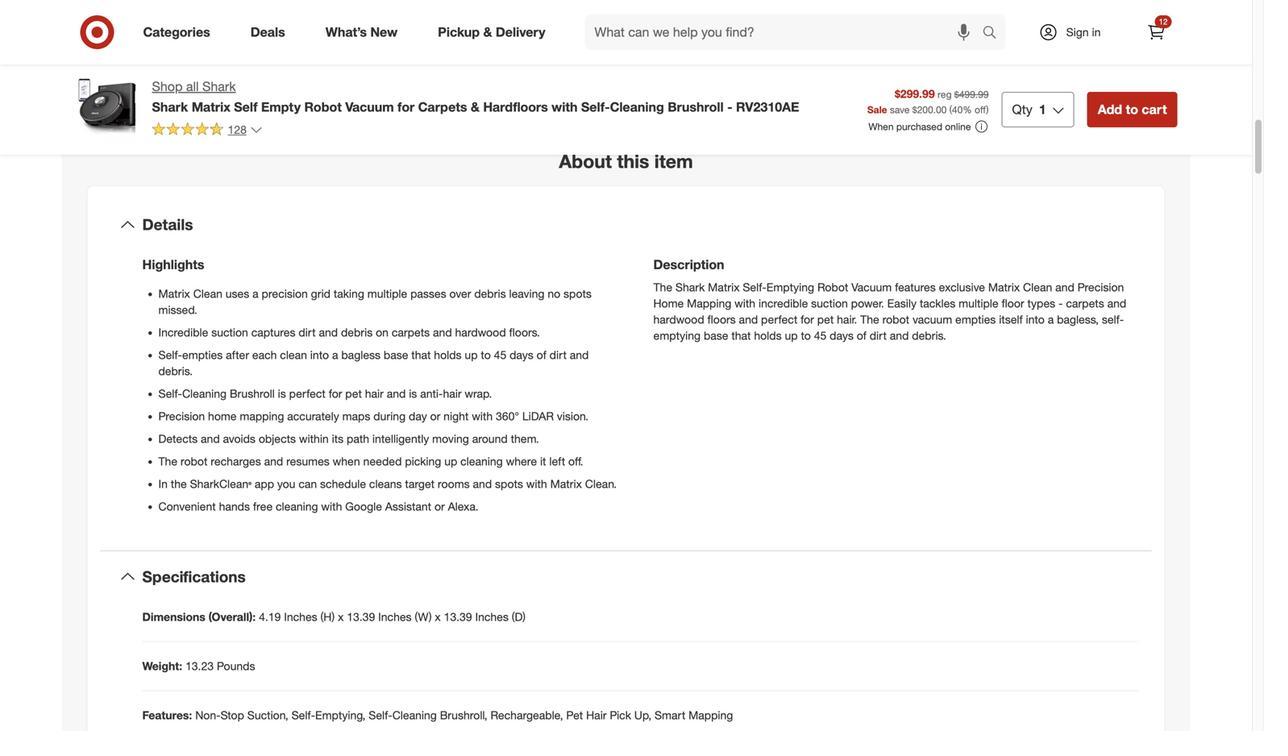Task type: describe. For each thing, give the bounding box(es) containing it.
vacuum inside shop all shark shark matrix self empty robot vacuum for carpets & hardfloors with self-cleaning brushroll - rv2310ae
[[345, 99, 394, 115]]

to inside 'description the shark matrix self-emptying robot vacuum features exclusive matrix clean and precision home mapping with incredible suction power. easily tackles multiple floor types - carpets and hardwood floors and perfect for pet hair. the robot vacuum empties itself into a bagless, self- emptying base that holds up to 45 days of dirt and debris.'
[[801, 329, 811, 343]]

carpets
[[418, 99, 467, 115]]

dimensions
[[142, 610, 205, 624]]

0 horizontal spatial brushroll
[[230, 387, 275, 401]]

and down home
[[201, 432, 220, 446]]

shop
[[152, 79, 183, 94]]

debris. inside self-empties after each clean into a bagless base that holds up to 45 days of dirt and debris.
[[158, 364, 193, 378]]

12 link
[[1139, 15, 1174, 50]]

0 horizontal spatial the
[[158, 455, 177, 469]]

a inside 'description the shark matrix self-emptying robot vacuum features exclusive matrix clean and precision home mapping with incredible suction power. easily tackles multiple floor types - carpets and hardwood floors and perfect for pet hair. the robot vacuum empties itself into a bagless, self- emptying base that holds up to 45 days of dirt and debris.'
[[1048, 313, 1054, 327]]

resumes
[[286, 455, 330, 469]]

schedule
[[320, 477, 366, 491]]

(
[[950, 104, 952, 116]]

emptying
[[653, 329, 701, 343]]

shark for description
[[676, 280, 705, 295]]

0 horizontal spatial dirt
[[299, 326, 316, 340]]

left
[[549, 455, 565, 469]]

pickup & delivery link
[[424, 15, 566, 50]]

to inside self-empties after each clean into a bagless base that holds up to 45 days of dirt and debris.
[[481, 348, 491, 362]]

categories link
[[129, 15, 230, 50]]

mapping
[[240, 409, 284, 424]]

$499.99
[[954, 88, 989, 100]]

hair.
[[837, 313, 857, 327]]

clean
[[280, 348, 307, 362]]

360°
[[496, 409, 519, 424]]

moving
[[432, 432, 469, 446]]

and right floors at the top right
[[739, 313, 758, 327]]

0 horizontal spatial carpets
[[392, 326, 430, 340]]

1 horizontal spatial cleaning
[[392, 708, 437, 723]]

0 horizontal spatial pet
[[345, 387, 362, 401]]

what's new
[[326, 24, 398, 40]]

self- right the suction,
[[292, 708, 315, 723]]

suction inside 'description the shark matrix self-emptying robot vacuum features exclusive matrix clean and precision home mapping with incredible suction power. easily tackles multiple floor types - carpets and hardwood floors and perfect for pet hair. the robot vacuum empties itself into a bagless, self- emptying base that holds up to 45 days of dirt and debris.'
[[811, 297, 848, 311]]

its
[[332, 432, 344, 446]]

weight: 13.23 pounds
[[142, 659, 255, 673]]

dimensions (overall): 4.19 inches (h) x 13.39 inches (w) x 13.39 inches (d)
[[142, 610, 526, 624]]

that inside self-empties after each clean into a bagless base that holds up to 45 days of dirt and debris.
[[411, 348, 431, 362]]

with down it
[[526, 477, 547, 491]]

matrix up the floor
[[988, 280, 1020, 295]]

2 hair from the left
[[443, 387, 462, 401]]

image gallery element
[[75, 0, 607, 111]]

maps
[[342, 409, 370, 424]]

1
[[1039, 102, 1046, 117]]

cleaning inside shop all shark shark matrix self empty robot vacuum for carpets & hardfloors with self-cleaning brushroll - rv2310ae
[[610, 99, 664, 115]]

day
[[409, 409, 427, 424]]

200.00
[[917, 104, 947, 116]]

128 link
[[152, 122, 263, 140]]

1 vertical spatial the
[[860, 313, 879, 327]]

base inside 'description the shark matrix self-emptying robot vacuum features exclusive matrix clean and precision home mapping with incredible suction power. easily tackles multiple floor types - carpets and hardwood floors and perfect for pet hair. the robot vacuum empties itself into a bagless, self- emptying base that holds up to 45 days of dirt and debris.'
[[704, 329, 728, 343]]

(h)
[[320, 610, 335, 624]]

features:
[[142, 708, 192, 723]]

0 horizontal spatial suction
[[211, 326, 248, 340]]

and up the during
[[387, 387, 406, 401]]

wrap.
[[465, 387, 492, 401]]

0 vertical spatial the
[[653, 280, 672, 295]]

brushroll,
[[440, 708, 487, 723]]

base inside self-empties after each clean into a bagless base that holds up to 45 days of dirt and debris.
[[384, 348, 408, 362]]

for inside 'description the shark matrix self-emptying robot vacuum features exclusive matrix clean and precision home mapping with incredible suction power. easily tackles multiple floor types - carpets and hardwood floors and perfect for pet hair. the robot vacuum empties itself into a bagless, self- emptying base that holds up to 45 days of dirt and debris.'
[[801, 313, 814, 327]]

what's new link
[[312, 15, 418, 50]]

bagless,
[[1057, 313, 1099, 327]]

empty
[[261, 99, 301, 115]]

captures
[[251, 326, 295, 340]]

this
[[617, 150, 649, 173]]

in
[[158, 477, 168, 491]]

add
[[1098, 102, 1122, 117]]

cleans
[[369, 477, 402, 491]]

1 vertical spatial debris
[[341, 326, 373, 340]]

floors
[[708, 313, 736, 327]]

$299.99
[[895, 87, 935, 101]]

about this item
[[559, 150, 693, 173]]

clean inside matrix clean uses a precision grid taking multiple passes over debris leaving no spots missed.
[[193, 287, 222, 301]]

missed.
[[158, 303, 197, 317]]

1 horizontal spatial cleaning
[[461, 455, 503, 469]]

dirt inside 'description the shark matrix self-emptying robot vacuum features exclusive matrix clean and precision home mapping with incredible suction power. easily tackles multiple floor types - carpets and hardwood floors and perfect for pet hair. the robot vacuum empties itself into a bagless, self- emptying base that holds up to 45 days of dirt and debris.'
[[870, 329, 887, 343]]

sharkclean®
[[190, 477, 252, 491]]

reg
[[938, 88, 952, 100]]

floor
[[1002, 297, 1024, 311]]

0 horizontal spatial for
[[329, 387, 342, 401]]

1 vertical spatial precision
[[158, 409, 205, 424]]

self
[[234, 99, 258, 115]]

with down wrap.
[[472, 409, 493, 424]]

or for night
[[430, 409, 440, 424]]

3 inches from the left
[[475, 610, 509, 624]]

2 inches from the left
[[378, 610, 412, 624]]

1 hair from the left
[[365, 387, 384, 401]]

1 vertical spatial perfect
[[289, 387, 326, 401]]

details button
[[100, 199, 1152, 251]]

robot inside 'description the shark matrix self-emptying robot vacuum features exclusive matrix clean and precision home mapping with incredible suction power. easily tackles multiple floor types - carpets and hardwood floors and perfect for pet hair. the robot vacuum empties itself into a bagless, self- emptying base that holds up to 45 days of dirt and debris.'
[[818, 280, 848, 295]]

stop
[[221, 708, 244, 723]]

more
[[321, 86, 351, 101]]

search button
[[975, 15, 1014, 53]]

objects
[[259, 432, 296, 446]]

45 inside 'description the shark matrix self-emptying robot vacuum features exclusive matrix clean and precision home mapping with incredible suction power. easily tackles multiple floor types - carpets and hardwood floors and perfect for pet hair. the robot vacuum empties itself into a bagless, self- emptying base that holds up to 45 days of dirt and debris.'
[[814, 329, 827, 343]]

clean.
[[585, 477, 617, 491]]

where
[[506, 455, 537, 469]]

a inside matrix clean uses a precision grid taking multiple passes over debris leaving no spots missed.
[[252, 287, 259, 301]]

2 13.39 from the left
[[444, 610, 472, 624]]

can
[[299, 477, 317, 491]]

pickup
[[438, 24, 480, 40]]

precision inside 'description the shark matrix self-emptying robot vacuum features exclusive matrix clean and precision home mapping with incredible suction power. easily tackles multiple floor types - carpets and hardwood floors and perfect for pet hair. the robot vacuum empties itself into a bagless, self- emptying base that holds up to 45 days of dirt and debris.'
[[1078, 280, 1124, 295]]

1 vertical spatial spots
[[495, 477, 523, 491]]

spots inside matrix clean uses a precision grid taking multiple passes over debris leaving no spots missed.
[[564, 287, 592, 301]]

qty
[[1012, 102, 1033, 117]]

night
[[444, 409, 469, 424]]

deals link
[[237, 15, 305, 50]]

avoids
[[223, 432, 256, 446]]

in
[[1092, 25, 1101, 39]]

details
[[142, 215, 193, 234]]

online
[[945, 121, 971, 133]]

tackles
[[920, 297, 956, 311]]

easily
[[887, 297, 917, 311]]

around
[[472, 432, 508, 446]]

brushroll inside shop all shark shark matrix self empty robot vacuum for carpets & hardfloors with self-cleaning brushroll - rv2310ae
[[668, 99, 724, 115]]

2 x from the left
[[435, 610, 441, 624]]

shark matrix self empty robot vacuum for carpets &#38; hardfloors with self-cleaning brushroll - rv2310ae, 5 of 11 image
[[75, 0, 334, 63]]

0 horizontal spatial shark
[[152, 99, 188, 115]]

1 is from the left
[[278, 387, 286, 401]]

highlights
[[142, 257, 204, 273]]

hands
[[219, 500, 250, 514]]

alexa.
[[448, 500, 479, 514]]

floors.
[[509, 326, 540, 340]]

and up types at the top right of page
[[1055, 280, 1075, 295]]

mapping for features:
[[689, 708, 733, 723]]

delivery
[[496, 24, 545, 40]]

4.19
[[259, 610, 281, 624]]

in the sharkclean® app you can schedule cleans target rooms and spots with matrix clean.
[[158, 477, 617, 491]]

and down objects
[[264, 455, 283, 469]]

days inside self-empties after each clean into a bagless base that holds up to 45 days of dirt and debris.
[[510, 348, 534, 362]]

qty 1
[[1012, 102, 1046, 117]]

into inside self-empties after each clean into a bagless base that holds up to 45 days of dirt and debris.
[[310, 348, 329, 362]]

and right rooms
[[473, 477, 492, 491]]

matrix up floors at the top right
[[708, 280, 740, 295]]

rechargeable,
[[491, 708, 563, 723]]

days inside 'description the shark matrix self-emptying robot vacuum features exclusive matrix clean and precision home mapping with incredible suction power. easily tackles multiple floor types - carpets and hardwood floors and perfect for pet hair. the robot vacuum empties itself into a bagless, self- emptying base that holds up to 45 days of dirt and debris.'
[[830, 329, 854, 343]]

shark matrix self empty robot vacuum for carpets &#38; hardfloors with self-cleaning brushroll - rv2310ae, 6 of 11 image
[[347, 0, 607, 63]]

path
[[347, 432, 369, 446]]

of inside 'description the shark matrix self-emptying robot vacuum features exclusive matrix clean and precision home mapping with incredible suction power. easily tackles multiple floor types - carpets and hardwood floors and perfect for pet hair. the robot vacuum empties itself into a bagless, self- emptying base that holds up to 45 days of dirt and debris.'
[[857, 329, 867, 343]]

when purchased online
[[869, 121, 971, 133]]

40
[[952, 104, 963, 116]]

matrix inside shop all shark shark matrix self empty robot vacuum for carpets & hardfloors with self-cleaning brushroll - rv2310ae
[[192, 99, 230, 115]]

0 horizontal spatial hardwood
[[455, 326, 506, 340]]

$
[[912, 104, 917, 116]]

0 horizontal spatial up
[[444, 455, 457, 469]]

sign
[[1066, 25, 1089, 39]]

- inside shop all shark shark matrix self empty robot vacuum for carpets & hardfloors with self-cleaning brushroll - rv2310ae
[[727, 99, 733, 115]]

on
[[376, 326, 389, 340]]

detects
[[158, 432, 198, 446]]

images
[[354, 86, 396, 101]]



Task type: locate. For each thing, give the bounding box(es) containing it.
specifications button
[[100, 551, 1152, 603]]

a inside self-empties after each clean into a bagless base that holds up to 45 days of dirt and debris.
[[332, 348, 338, 362]]

cleaning up this
[[610, 99, 664, 115]]

- inside 'description the shark matrix self-emptying robot vacuum features exclusive matrix clean and precision home mapping with incredible suction power. easily tackles multiple floor types - carpets and hardwood floors and perfect for pet hair. the robot vacuum empties itself into a bagless, self- emptying base that holds up to 45 days of dirt and debris.'
[[1059, 297, 1063, 311]]

self- inside 'description the shark matrix self-emptying robot vacuum features exclusive matrix clean and precision home mapping with incredible suction power. easily tackles multiple floor types - carpets and hardwood floors and perfect for pet hair. the robot vacuum empties itself into a bagless, self- emptying base that holds up to 45 days of dirt and debris.'
[[743, 280, 767, 295]]

45 up 360°
[[494, 348, 507, 362]]

inches left the (w)
[[378, 610, 412, 624]]

1 vertical spatial 45
[[494, 348, 507, 362]]

debris right over
[[474, 287, 506, 301]]

self- inside shop all shark shark matrix self empty robot vacuum for carpets & hardfloors with self-cleaning brushroll - rv2310ae
[[581, 99, 610, 115]]

12
[[1159, 17, 1168, 27]]

0 vertical spatial of
[[857, 329, 867, 343]]

emptying,
[[315, 708, 366, 723]]

empties down exclusive
[[955, 313, 996, 327]]

holds up anti-
[[434, 348, 462, 362]]

image of shark matrix self empty robot vacuum for carpets & hardfloors with self-cleaning brushroll - rv2310ae image
[[75, 77, 139, 142]]

is
[[278, 387, 286, 401], [409, 387, 417, 401]]

the robot recharges and resumes when needed picking up cleaning where it left off.
[[158, 455, 583, 469]]

self- inside self-empties after each clean into a bagless base that holds up to 45 days of dirt and debris.
[[158, 348, 182, 362]]

during
[[373, 409, 406, 424]]

empties down incredible
[[182, 348, 223, 362]]

x
[[338, 610, 344, 624], [435, 610, 441, 624]]

power.
[[851, 297, 884, 311]]

1 vertical spatial empties
[[182, 348, 223, 362]]

base down floors at the top right
[[704, 329, 728, 343]]

and up vision.
[[570, 348, 589, 362]]

hardwood down over
[[455, 326, 506, 340]]

1 vertical spatial or
[[435, 500, 445, 514]]

pet inside 'description the shark matrix self-emptying robot vacuum features exclusive matrix clean and precision home mapping with incredible suction power. easily tackles multiple floor types - carpets and hardwood floors and perfect for pet hair. the robot vacuum empties itself into a bagless, self- emptying base that holds up to 45 days of dirt and debris.'
[[817, 313, 834, 327]]

hardwood inside 'description the shark matrix self-emptying robot vacuum features exclusive matrix clean and precision home mapping with incredible suction power. easily tackles multiple floor types - carpets and hardwood floors and perfect for pet hair. the robot vacuum empties itself into a bagless, self- emptying base that holds up to 45 days of dirt and debris.'
[[653, 313, 704, 327]]

that up anti-
[[411, 348, 431, 362]]

dirt down no
[[550, 348, 567, 362]]

self-
[[1102, 313, 1124, 327]]

suction up 'after'
[[211, 326, 248, 340]]

the
[[171, 477, 187, 491]]

1 horizontal spatial pet
[[817, 313, 834, 327]]

carpets
[[1066, 297, 1104, 311], [392, 326, 430, 340]]

1 horizontal spatial perfect
[[761, 313, 798, 327]]

pet up maps
[[345, 387, 362, 401]]

empties inside 'description the shark matrix self-emptying robot vacuum features exclusive matrix clean and precision home mapping with incredible suction power. easily tackles multiple floor types - carpets and hardwood floors and perfect for pet hair. the robot vacuum empties itself into a bagless, self- emptying base that holds up to 45 days of dirt and debris.'
[[955, 313, 996, 327]]

shark
[[202, 79, 236, 94], [152, 99, 188, 115], [676, 280, 705, 295]]

1 vertical spatial cleaning
[[276, 500, 318, 514]]

days down hair.
[[830, 329, 854, 343]]

0 vertical spatial that
[[732, 329, 751, 343]]

lidar
[[522, 409, 554, 424]]

1 horizontal spatial is
[[409, 387, 417, 401]]

0 horizontal spatial multiple
[[367, 287, 407, 301]]

0 horizontal spatial that
[[411, 348, 431, 362]]

base down the on
[[384, 348, 408, 362]]

rv2310ae
[[736, 99, 799, 115]]

1 vertical spatial brushroll
[[230, 387, 275, 401]]

0 vertical spatial perfect
[[761, 313, 798, 327]]

show more images button
[[275, 76, 407, 111]]

is left anti-
[[409, 387, 417, 401]]

self- up incredible
[[743, 280, 767, 295]]

vacuum inside 'description the shark matrix self-emptying robot vacuum features exclusive matrix clean and precision home mapping with incredible suction power. easily tackles multiple floor types - carpets and hardwood floors and perfect for pet hair. the robot vacuum empties itself into a bagless, self- emptying base that holds up to 45 days of dirt and debris.'
[[852, 280, 892, 295]]

1 vertical spatial days
[[510, 348, 534, 362]]

up up wrap.
[[465, 348, 478, 362]]

0 vertical spatial empties
[[955, 313, 996, 327]]

2 horizontal spatial shark
[[676, 280, 705, 295]]

debris. down incredible
[[158, 364, 193, 378]]

you
[[277, 477, 295, 491]]

1 vertical spatial up
[[465, 348, 478, 362]]

precision up self-
[[1078, 280, 1124, 295]]

1 horizontal spatial a
[[332, 348, 338, 362]]

to
[[1126, 102, 1138, 117], [801, 329, 811, 343], [481, 348, 491, 362]]

robot right empty at the top left
[[304, 99, 342, 115]]

0 horizontal spatial perfect
[[289, 387, 326, 401]]

empties inside self-empties after each clean into a bagless base that holds up to 45 days of dirt and debris.
[[182, 348, 223, 362]]

anti-
[[420, 387, 443, 401]]

45
[[814, 329, 827, 343], [494, 348, 507, 362]]

0 vertical spatial cleaning
[[461, 455, 503, 469]]

holds down incredible
[[754, 329, 782, 343]]

precision
[[262, 287, 308, 301]]

pet
[[566, 708, 583, 723]]

types
[[1028, 297, 1056, 311]]

for down incredible
[[801, 313, 814, 327]]

1 vertical spatial mapping
[[689, 708, 733, 723]]

into down types at the top right of page
[[1026, 313, 1045, 327]]

cleaning up home
[[182, 387, 227, 401]]

robot up the
[[181, 455, 208, 469]]

dirt down power.
[[870, 329, 887, 343]]

for right images
[[398, 99, 415, 115]]

spots right no
[[564, 287, 592, 301]]

for inside shop all shark shark matrix self empty robot vacuum for carpets & hardfloors with self-cleaning brushroll - rv2310ae
[[398, 99, 415, 115]]

& inside shop all shark shark matrix self empty robot vacuum for carpets & hardfloors with self-cleaning brushroll - rv2310ae
[[471, 99, 480, 115]]

dirt up clean
[[299, 326, 316, 340]]

uses
[[226, 287, 249, 301]]

days down floors.
[[510, 348, 534, 362]]

features
[[895, 280, 936, 295]]

pet left hair.
[[817, 313, 834, 327]]

- right types at the top right of page
[[1059, 297, 1063, 311]]

0 horizontal spatial a
[[252, 287, 259, 301]]

1 horizontal spatial the
[[653, 280, 672, 295]]

that
[[732, 329, 751, 343], [411, 348, 431, 362]]

suction
[[811, 297, 848, 311], [211, 326, 248, 340]]

off
[[975, 104, 986, 116]]

debris. inside 'description the shark matrix self-emptying robot vacuum features exclusive matrix clean and precision home mapping with incredible suction power. easily tackles multiple floor types - carpets and hardwood floors and perfect for pet hair. the robot vacuum empties itself into a bagless, self- emptying base that holds up to 45 days of dirt and debris.'
[[912, 329, 946, 343]]

2 vertical spatial cleaning
[[392, 708, 437, 723]]

when
[[869, 121, 894, 133]]

to right add at the top right of page
[[1126, 102, 1138, 117]]

1 horizontal spatial carpets
[[1066, 297, 1104, 311]]

within
[[299, 432, 329, 446]]

sale
[[867, 104, 887, 116]]

matrix inside matrix clean uses a precision grid taking multiple passes over debris leaving no spots missed.
[[158, 287, 190, 301]]

0 vertical spatial shark
[[202, 79, 236, 94]]

base
[[704, 329, 728, 343], [384, 348, 408, 362]]

exclusive
[[939, 280, 985, 295]]

what's
[[326, 24, 367, 40]]

up inside self-empties after each clean into a bagless base that holds up to 45 days of dirt and debris.
[[465, 348, 478, 362]]

1 vertical spatial robot
[[818, 280, 848, 295]]

(w)
[[415, 610, 432, 624]]

into inside 'description the shark matrix self-emptying robot vacuum features exclusive matrix clean and precision home mapping with incredible suction power. easily tackles multiple floor types - carpets and hardwood floors and perfect for pet hair. the robot vacuum empties itself into a bagless, self- emptying base that holds up to 45 days of dirt and debris.'
[[1026, 313, 1045, 327]]

128
[[228, 122, 247, 137]]

0 vertical spatial &
[[483, 24, 492, 40]]

holds inside 'description the shark matrix self-emptying robot vacuum features exclusive matrix clean and precision home mapping with incredible suction power. easily tackles multiple floor types - carpets and hardwood floors and perfect for pet hair. the robot vacuum empties itself into a bagless, self- emptying base that holds up to 45 days of dirt and debris.'
[[754, 329, 782, 343]]

smart
[[655, 708, 686, 723]]

0 vertical spatial holds
[[754, 329, 782, 343]]

cart
[[1142, 102, 1167, 117]]

over
[[449, 287, 471, 301]]

grid
[[311, 287, 331, 301]]

0 vertical spatial mapping
[[687, 297, 732, 311]]

robot down easily
[[883, 313, 910, 327]]

bagless
[[341, 348, 381, 362]]

new
[[370, 24, 398, 40]]

precision up detects
[[158, 409, 205, 424]]

or left alexa.
[[435, 500, 445, 514]]

0 horizontal spatial empties
[[182, 348, 223, 362]]

incredible
[[759, 297, 808, 311]]

rooms
[[438, 477, 470, 491]]

1 horizontal spatial clean
[[1023, 280, 1052, 295]]

inches left (d)
[[475, 610, 509, 624]]

multiple down exclusive
[[959, 297, 999, 311]]

%
[[963, 104, 972, 116]]

1 horizontal spatial to
[[801, 329, 811, 343]]

1 horizontal spatial inches
[[378, 610, 412, 624]]

1 vertical spatial base
[[384, 348, 408, 362]]

emptying
[[767, 280, 814, 295]]

brushroll
[[668, 99, 724, 115], [230, 387, 275, 401]]

shark down the description
[[676, 280, 705, 295]]

dirt inside self-empties after each clean into a bagless base that holds up to 45 days of dirt and debris.
[[550, 348, 567, 362]]

multiple right taking
[[367, 287, 407, 301]]

up inside 'description the shark matrix self-emptying robot vacuum features exclusive matrix clean and precision home mapping with incredible suction power. easily tackles multiple floor types - carpets and hardwood floors and perfect for pet hair. the robot vacuum empties itself into a bagless, self- emptying base that holds up to 45 days of dirt and debris.'
[[785, 329, 798, 343]]

0 horizontal spatial spots
[[495, 477, 523, 491]]

days
[[830, 329, 854, 343], [510, 348, 534, 362]]

0 horizontal spatial base
[[384, 348, 408, 362]]

1 horizontal spatial hair
[[443, 387, 462, 401]]

vacuum
[[913, 313, 952, 327]]

2 horizontal spatial cleaning
[[610, 99, 664, 115]]

with inside 'description the shark matrix self-emptying robot vacuum features exclusive matrix clean and precision home mapping with incredible suction power. easily tackles multiple floor types - carpets and hardwood floors and perfect for pet hair. the robot vacuum empties itself into a bagless, self- emptying base that holds up to 45 days of dirt and debris.'
[[735, 297, 756, 311]]

to up wrap.
[[481, 348, 491, 362]]

sponsored
[[1130, 82, 1178, 94]]

that inside 'description the shark matrix self-emptying robot vacuum features exclusive matrix clean and precision home mapping with incredible suction power. easily tackles multiple floor types - carpets and hardwood floors and perfect for pet hair. the robot vacuum empties itself into a bagless, self- emptying base that holds up to 45 days of dirt and debris.'
[[732, 329, 751, 343]]

hardwood
[[653, 313, 704, 327], [455, 326, 506, 340]]

1 vertical spatial holds
[[434, 348, 462, 362]]

robot up hair.
[[818, 280, 848, 295]]

cleaning down 'around'
[[461, 455, 503, 469]]

robot inside shop all shark shark matrix self empty robot vacuum for carpets & hardfloors with self-cleaning brushroll - rv2310ae
[[304, 99, 342, 115]]

1 horizontal spatial 13.39
[[444, 610, 472, 624]]

that down floors at the top right
[[732, 329, 751, 343]]

suction up hair.
[[811, 297, 848, 311]]

1 horizontal spatial for
[[398, 99, 415, 115]]

deals
[[251, 24, 285, 40]]

2 vertical spatial shark
[[676, 280, 705, 295]]

0 vertical spatial into
[[1026, 313, 1045, 327]]

holds inside self-empties after each clean into a bagless base that holds up to 45 days of dirt and debris.
[[434, 348, 462, 362]]

of inside self-empties after each clean into a bagless base that holds up to 45 days of dirt and debris.
[[537, 348, 546, 362]]

google
[[345, 500, 382, 514]]

and down the passes
[[433, 326, 452, 340]]

0 horizontal spatial to
[[481, 348, 491, 362]]

clean up types at the top right of page
[[1023, 280, 1052, 295]]

1 vertical spatial a
[[1048, 313, 1054, 327]]

mapping for description
[[687, 297, 732, 311]]

1 horizontal spatial 45
[[814, 329, 827, 343]]

0 horizontal spatial 13.39
[[347, 610, 375, 624]]

x right '(h)'
[[338, 610, 344, 624]]

45 inside self-empties after each clean into a bagless base that holds up to 45 days of dirt and debris.
[[494, 348, 507, 362]]

1 vertical spatial cleaning
[[182, 387, 227, 401]]

self- right emptying,
[[369, 708, 392, 723]]

0 horizontal spatial of
[[537, 348, 546, 362]]

13.39 right '(h)'
[[347, 610, 375, 624]]

leaving
[[509, 287, 545, 301]]

2 horizontal spatial a
[[1048, 313, 1054, 327]]

1 horizontal spatial precision
[[1078, 280, 1124, 295]]

2 horizontal spatial to
[[1126, 102, 1138, 117]]

when
[[333, 455, 360, 469]]

inches left '(h)'
[[284, 610, 317, 624]]

matrix up 128 link
[[192, 99, 230, 115]]

robot inside 'description the shark matrix self-emptying robot vacuum features exclusive matrix clean and precision home mapping with incredible suction power. easily tackles multiple floor types - carpets and hardwood floors and perfect for pet hair. the robot vacuum empties itself into a bagless, self- emptying base that holds up to 45 days of dirt and debris.'
[[883, 313, 910, 327]]

& right carpets at left
[[471, 99, 480, 115]]

1 horizontal spatial shark
[[202, 79, 236, 94]]

shark down shop
[[152, 99, 188, 115]]

of down hair.
[[857, 329, 867, 343]]

home
[[653, 297, 684, 311]]

debris inside matrix clean uses a precision grid taking multiple passes over debris leaving no spots missed.
[[474, 287, 506, 301]]

carpets right the on
[[392, 326, 430, 340]]

1 horizontal spatial up
[[465, 348, 478, 362]]

matrix
[[192, 99, 230, 115], [708, 280, 740, 295], [988, 280, 1020, 295], [158, 287, 190, 301], [550, 477, 582, 491]]

0 vertical spatial or
[[430, 409, 440, 424]]

advertisement region
[[645, 19, 1178, 81]]

up,
[[634, 708, 652, 723]]

suction,
[[247, 708, 288, 723]]

self- up detects
[[158, 387, 182, 401]]

0 vertical spatial debris
[[474, 287, 506, 301]]

with down schedule
[[321, 500, 342, 514]]

up down the moving
[[444, 455, 457, 469]]

cleaning down "you"
[[276, 500, 318, 514]]

a left "bagless"
[[332, 348, 338, 362]]

1 vertical spatial into
[[310, 348, 329, 362]]

vision.
[[557, 409, 589, 424]]

perfect
[[761, 313, 798, 327], [289, 387, 326, 401]]

0 horizontal spatial robot
[[181, 455, 208, 469]]

0 horizontal spatial inches
[[284, 610, 317, 624]]

description the shark matrix self-emptying robot vacuum features exclusive matrix clean and precision home mapping with incredible suction power. easily tackles multiple floor types - carpets and hardwood floors and perfect for pet hair. the robot vacuum empties itself into a bagless, self- emptying base that holds up to 45 days of dirt and debris.
[[653, 257, 1126, 343]]

and down easily
[[890, 329, 909, 343]]

brushroll up item
[[668, 99, 724, 115]]

the down power.
[[860, 313, 879, 327]]

of down floors.
[[537, 348, 546, 362]]

0 horizontal spatial cleaning
[[276, 500, 318, 514]]

shark inside 'description the shark matrix self-emptying robot vacuum features exclusive matrix clean and precision home mapping with incredible suction power. easily tackles multiple floor types - carpets and hardwood floors and perfect for pet hair. the robot vacuum empties itself into a bagless, self- emptying base that holds up to 45 days of dirt and debris.'
[[676, 280, 705, 295]]

0 vertical spatial robot
[[883, 313, 910, 327]]

the up home
[[653, 280, 672, 295]]

of
[[857, 329, 867, 343], [537, 348, 546, 362]]

1 vertical spatial to
[[801, 329, 811, 343]]

0 vertical spatial for
[[398, 99, 415, 115]]

with
[[552, 99, 578, 115], [735, 297, 756, 311], [472, 409, 493, 424], [526, 477, 547, 491], [321, 500, 342, 514]]

clean inside 'description the shark matrix self-emptying robot vacuum features exclusive matrix clean and precision home mapping with incredible suction power. easily tackles multiple floor types - carpets and hardwood floors and perfect for pet hair. the robot vacuum empties itself into a bagless, self- emptying base that holds up to 45 days of dirt and debris.'
[[1023, 280, 1052, 295]]

and up self-
[[1107, 297, 1126, 311]]

with up floors at the top right
[[735, 297, 756, 311]]

up down incredible
[[785, 329, 798, 343]]

0 vertical spatial brushroll
[[668, 99, 724, 115]]

1 13.39 from the left
[[347, 610, 375, 624]]

0 vertical spatial up
[[785, 329, 798, 343]]

1 vertical spatial of
[[537, 348, 546, 362]]

1 horizontal spatial &
[[483, 24, 492, 40]]

mapping right smart
[[689, 708, 733, 723]]

clean left uses
[[193, 287, 222, 301]]

2 is from the left
[[409, 387, 417, 401]]

0 horizontal spatial clean
[[193, 287, 222, 301]]

and down grid
[[319, 326, 338, 340]]

to inside button
[[1126, 102, 1138, 117]]

carpets inside 'description the shark matrix self-emptying robot vacuum features exclusive matrix clean and precision home mapping with incredible suction power. easily tackles multiple floor types - carpets and hardwood floors and perfect for pet hair. the robot vacuum empties itself into a bagless, self- emptying base that holds up to 45 days of dirt and debris.'
[[1066, 297, 1104, 311]]

is up mapping at the bottom
[[278, 387, 286, 401]]

0 horizontal spatial -
[[727, 99, 733, 115]]

it
[[540, 455, 546, 469]]

to down incredible
[[801, 329, 811, 343]]

x right the (w)
[[435, 610, 441, 624]]

1 vertical spatial -
[[1059, 297, 1063, 311]]

all
[[186, 79, 199, 94]]

into right clean
[[310, 348, 329, 362]]

target
[[405, 477, 435, 491]]

or
[[430, 409, 440, 424], [435, 500, 445, 514]]

mapping inside 'description the shark matrix self-emptying robot vacuum features exclusive matrix clean and precision home mapping with incredible suction power. easily tackles multiple floor types - carpets and hardwood floors and perfect for pet hair. the robot vacuum empties itself into a bagless, self- emptying base that holds up to 45 days of dirt and debris.'
[[687, 297, 732, 311]]

1 horizontal spatial spots
[[564, 287, 592, 301]]

2 horizontal spatial for
[[801, 313, 814, 327]]

multiple inside matrix clean uses a precision grid taking multiple passes over debris leaving no spots missed.
[[367, 287, 407, 301]]

0 vertical spatial suction
[[811, 297, 848, 311]]

1 horizontal spatial suction
[[811, 297, 848, 311]]

0 horizontal spatial debris
[[341, 326, 373, 340]]

1 horizontal spatial hardwood
[[653, 313, 704, 327]]

1 vertical spatial &
[[471, 99, 480, 115]]

for up accurately
[[329, 387, 342, 401]]

0 horizontal spatial debris.
[[158, 364, 193, 378]]

debris. down vacuum
[[912, 329, 946, 343]]

incredible suction captures dirt and debris on carpets and hardwood floors.
[[158, 326, 540, 340]]

picking
[[405, 455, 441, 469]]

taking
[[334, 287, 364, 301]]

the up in
[[158, 455, 177, 469]]

0 horizontal spatial holds
[[434, 348, 462, 362]]

1 horizontal spatial days
[[830, 329, 854, 343]]

1 vertical spatial debris.
[[158, 364, 193, 378]]

or right day on the bottom of page
[[430, 409, 440, 424]]

1 inches from the left
[[284, 610, 317, 624]]

with inside shop all shark shark matrix self empty robot vacuum for carpets & hardfloors with self-cleaning brushroll - rv2310ae
[[552, 99, 578, 115]]

and inside self-empties after each clean into a bagless base that holds up to 45 days of dirt and debris.
[[570, 348, 589, 362]]

multiple inside 'description the shark matrix self-emptying robot vacuum features exclusive matrix clean and precision home mapping with incredible suction power. easily tackles multiple floor types - carpets and hardwood floors and perfect for pet hair. the robot vacuum empties itself into a bagless, self- emptying base that holds up to 45 days of dirt and debris.'
[[959, 297, 999, 311]]

matrix down left
[[550, 477, 582, 491]]

purchased
[[896, 121, 942, 133]]

perfect up accurately
[[289, 387, 326, 401]]

or for alexa.
[[435, 500, 445, 514]]

1 horizontal spatial multiple
[[959, 297, 999, 311]]

hardwood up emptying at the top
[[653, 313, 704, 327]]

sign in
[[1066, 25, 1101, 39]]

1 x from the left
[[338, 610, 344, 624]]

0 horizontal spatial robot
[[304, 99, 342, 115]]

2 horizontal spatial the
[[860, 313, 879, 327]]

perfect inside 'description the shark matrix self-emptying robot vacuum features exclusive matrix clean and precision home mapping with incredible suction power. easily tackles multiple floor types - carpets and hardwood floors and perfect for pet hair. the robot vacuum empties itself into a bagless, self- emptying base that holds up to 45 days of dirt and debris.'
[[761, 313, 798, 327]]

them.
[[511, 432, 539, 446]]

shark right all
[[202, 79, 236, 94]]

1 horizontal spatial robot
[[883, 313, 910, 327]]

2 vertical spatial up
[[444, 455, 457, 469]]

multiple
[[367, 287, 407, 301], [959, 297, 999, 311]]

0 vertical spatial pet
[[817, 313, 834, 327]]

with right hardfloors
[[552, 99, 578, 115]]

0 vertical spatial 45
[[814, 329, 827, 343]]

What can we help you find? suggestions appear below search field
[[585, 15, 986, 50]]

debris.
[[912, 329, 946, 343], [158, 364, 193, 378]]

& right pickup
[[483, 24, 492, 40]]

0 horizontal spatial days
[[510, 348, 534, 362]]

carpets up bagless, on the right top
[[1066, 297, 1104, 311]]

perfect down incredible
[[761, 313, 798, 327]]

pickup & delivery
[[438, 24, 545, 40]]

shark for shop
[[202, 79, 236, 94]]

2 vertical spatial a
[[332, 348, 338, 362]]



Task type: vqa. For each thing, say whether or not it's contained in the screenshot.
$35 in the Get it by Thu, Dec 7 Free shipping with $35 orders - Exclusions Apply.
no



